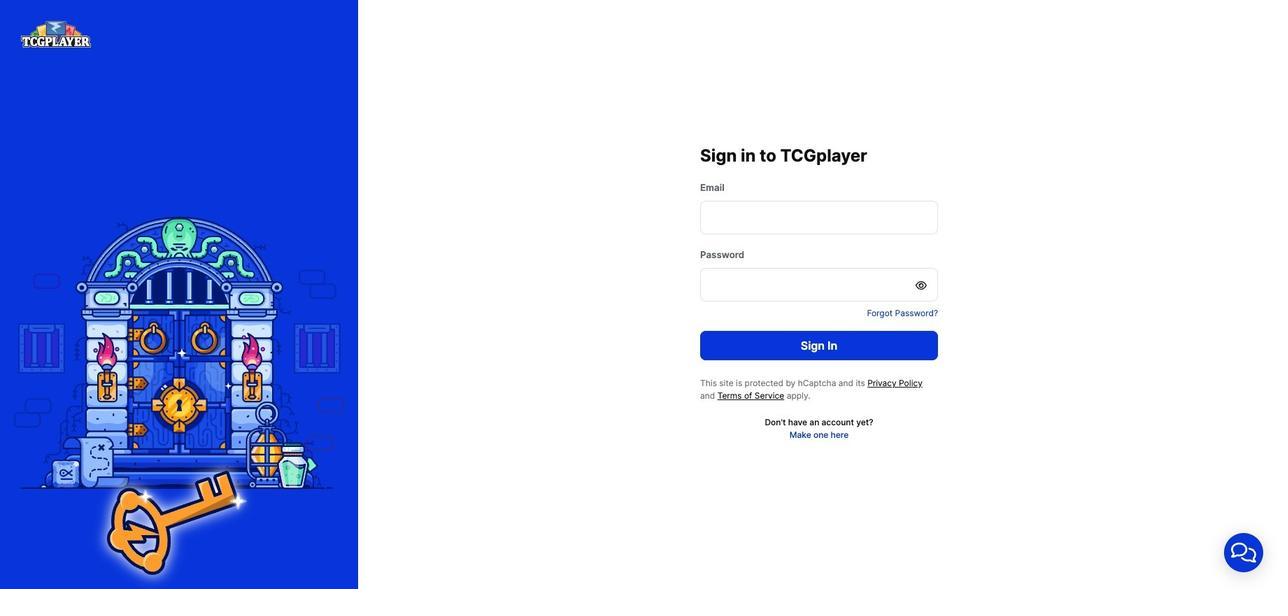 Task type: describe. For each thing, give the bounding box(es) containing it.
Password password field
[[700, 268, 938, 301]]

hide your password button image
[[916, 281, 928, 290]]

Email email field
[[700, 201, 938, 234]]

tcgplayer.com image
[[21, 21, 91, 47]]



Task type: locate. For each thing, give the bounding box(es) containing it.
application
[[1207, 516, 1280, 589]]



Task type: vqa. For each thing, say whether or not it's contained in the screenshot.
the left "Pikachu" image
no



